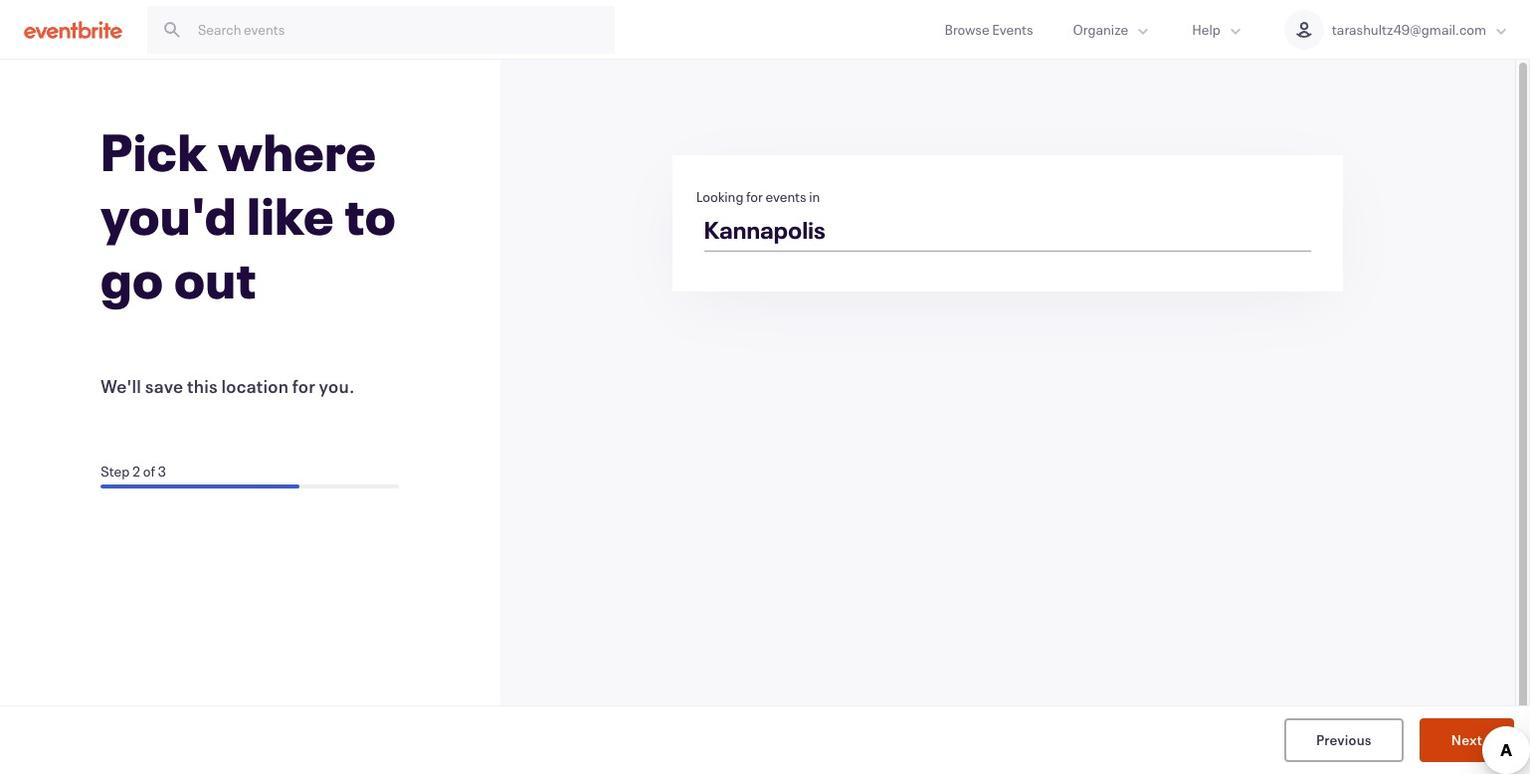 Task type: locate. For each thing, give the bounding box(es) containing it.
in
[[809, 187, 821, 206]]

go
[[101, 245, 164, 313]]

for left events
[[747, 187, 763, 206]]

2
[[132, 462, 141, 481]]

of
[[143, 462, 155, 481]]

for left you.
[[292, 374, 316, 398]]

events
[[766, 187, 807, 206]]

progressbar progress bar
[[101, 485, 399, 489]]

None text field
[[691, 208, 1326, 258]]

tarashultz49@gmail.com
[[1333, 20, 1487, 39]]

tarashultz49@gmail.com link
[[1265, 0, 1531, 59]]

this
[[187, 374, 218, 398]]

events
[[993, 20, 1034, 39]]

0 horizontal spatial for
[[292, 374, 316, 398]]

where
[[218, 117, 377, 185]]

0 vertical spatial for
[[747, 187, 763, 206]]

like
[[247, 181, 335, 249]]

next
[[1452, 730, 1483, 749]]

pick
[[101, 117, 208, 185]]

location
[[221, 374, 289, 398]]

previous button
[[1285, 719, 1404, 762]]

previous
[[1317, 730, 1372, 749]]

step 2 of 3
[[101, 462, 166, 481]]

save
[[145, 374, 184, 398]]

for
[[747, 187, 763, 206], [292, 374, 316, 398]]

help link
[[1173, 0, 1265, 59]]

browse events link
[[925, 0, 1054, 59]]

eventbrite image
[[24, 19, 122, 39]]

browse events
[[945, 20, 1034, 39]]

1 horizontal spatial for
[[747, 187, 763, 206]]

3
[[158, 462, 166, 481]]



Task type: vqa. For each thing, say whether or not it's contained in the screenshot.
the Browse Events
yes



Task type: describe. For each thing, give the bounding box(es) containing it.
next button
[[1420, 719, 1515, 762]]

browse
[[945, 20, 990, 39]]

looking for events in
[[697, 187, 821, 206]]

to
[[345, 181, 397, 249]]

pick where you'd like to go out
[[101, 117, 397, 313]]

help
[[1193, 20, 1221, 39]]

we'll save this location for you.
[[101, 374, 355, 398]]

we'll
[[101, 374, 142, 398]]

out
[[174, 245, 257, 313]]

looking
[[697, 187, 744, 206]]

step
[[101, 462, 130, 481]]

1 vertical spatial for
[[292, 374, 316, 398]]

you.
[[319, 374, 355, 398]]

you'd
[[101, 181, 237, 249]]

organize
[[1074, 20, 1129, 39]]

organize link
[[1054, 0, 1173, 59]]

progressbar image
[[101, 485, 300, 489]]



